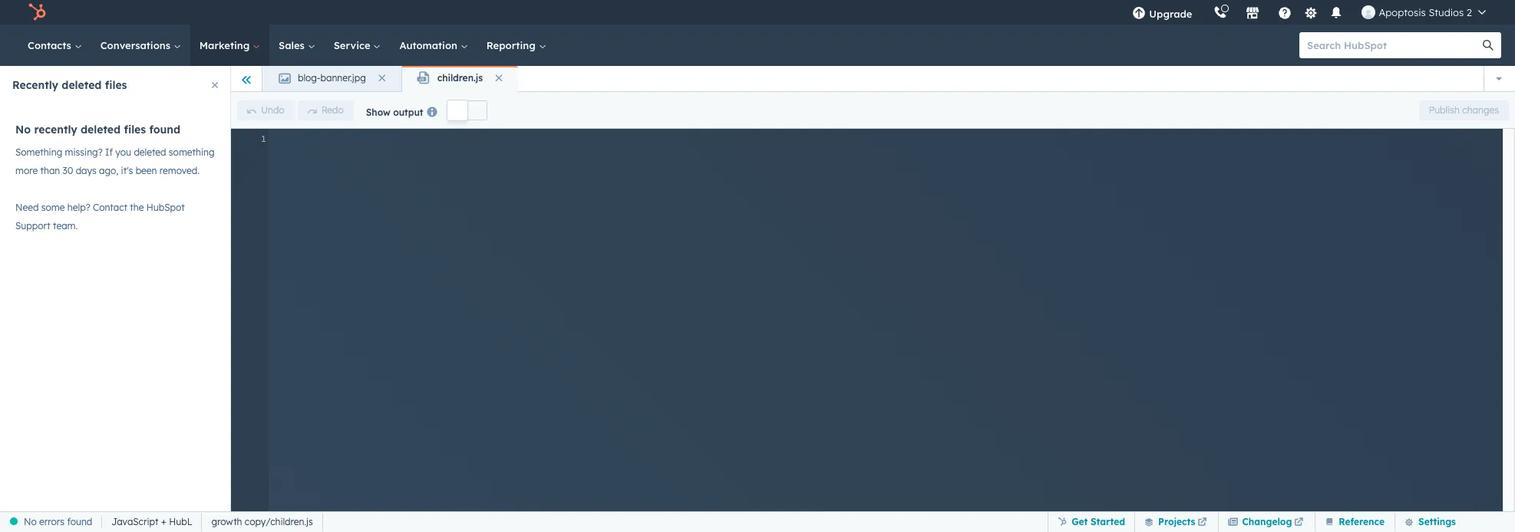 Task type: describe. For each thing, give the bounding box(es) containing it.
search button
[[1475, 32, 1501, 58]]

no errors found
[[24, 517, 92, 528]]

you
[[115, 147, 131, 158]]

0 vertical spatial files
[[105, 78, 127, 92]]

ago,
[[99, 165, 118, 177]]

1
[[261, 133, 266, 144]]

more
[[15, 165, 38, 177]]

get started link
[[1048, 513, 1135, 532]]

team.
[[53, 220, 78, 232]]

0 vertical spatial deleted
[[62, 78, 102, 92]]

settings image
[[1304, 7, 1318, 20]]

started
[[1091, 516, 1125, 528]]

marketing link
[[190, 25, 269, 66]]

the
[[130, 202, 144, 213]]

growth
[[211, 517, 242, 528]]

recently deleted files
[[12, 78, 127, 92]]

need some help? contact the hubspot support team.
[[15, 202, 185, 232]]

some
[[41, 202, 65, 213]]

+
[[161, 517, 166, 528]]

conversations
[[100, 39, 173, 51]]

recently
[[34, 123, 77, 137]]

growth copy/children.js
[[211, 517, 313, 528]]

errors
[[39, 517, 65, 528]]

been
[[136, 165, 157, 177]]

hubspot link
[[18, 3, 58, 21]]

apoptosis studios 2 button
[[1353, 0, 1495, 25]]

changelog link
[[1219, 513, 1315, 532]]

redo
[[321, 104, 344, 116]]

contact
[[93, 202, 127, 213]]

if
[[105, 147, 113, 158]]

publish
[[1429, 104, 1460, 116]]

close image
[[212, 82, 218, 88]]

blog-
[[298, 72, 321, 84]]

settings link
[[1301, 4, 1321, 20]]

undo button
[[237, 100, 294, 120]]

2
[[1467, 6, 1472, 18]]

changes
[[1463, 104, 1499, 116]]

support
[[15, 220, 50, 232]]

changelog
[[1242, 516, 1292, 528]]

children.js link
[[401, 66, 518, 92]]

marketplaces button
[[1237, 0, 1269, 25]]

automation
[[399, 39, 460, 51]]

no for no errors found
[[24, 517, 37, 528]]

deleted inside something missing? if you deleted something more than 30 days ago, it's been removed.
[[134, 147, 166, 158]]

copy/children.js
[[245, 517, 313, 528]]

navigation containing blog-banner.jpg
[[263, 66, 518, 92]]

menu containing apoptosis studios 2
[[1122, 0, 1497, 25]]

show output
[[366, 106, 423, 118]]

automation link
[[390, 25, 477, 66]]

reporting
[[486, 39, 538, 51]]

projects link
[[1135, 513, 1219, 532]]

something
[[15, 147, 62, 158]]

marketplaces image
[[1246, 7, 1260, 21]]

something
[[169, 147, 215, 158]]

30
[[63, 165, 73, 177]]

sales link
[[269, 25, 324, 66]]

it's
[[121, 165, 133, 177]]

days
[[76, 165, 96, 177]]

children.js
[[437, 72, 483, 84]]

output
[[393, 106, 423, 118]]

link opens in a new window image for projects
[[1198, 514, 1207, 532]]

javascript
[[112, 517, 158, 528]]

javascript + hubl
[[112, 517, 192, 528]]



Task type: locate. For each thing, give the bounding box(es) containing it.
2 vertical spatial deleted
[[134, 147, 166, 158]]

1 vertical spatial no
[[24, 517, 37, 528]]

redo button
[[298, 100, 354, 120]]

deleted up if
[[81, 123, 121, 137]]

get started
[[1072, 516, 1125, 528]]

files up you
[[124, 123, 146, 137]]

files
[[105, 78, 127, 92], [124, 123, 146, 137]]

calling icon button
[[1208, 2, 1234, 22]]

upgrade image
[[1132, 7, 1146, 21]]

help image
[[1278, 7, 1292, 21]]

tara schultz image
[[1362, 5, 1376, 19]]

help button
[[1272, 0, 1298, 25]]

menu
[[1122, 0, 1497, 25]]

publish changes button
[[1419, 100, 1509, 120]]

link opens in a new window image for changelog
[[1294, 514, 1304, 532]]

show
[[366, 106, 390, 118]]

link opens in a new window image inside changelog link
[[1294, 514, 1304, 532]]

found
[[149, 123, 180, 137], [67, 517, 92, 528]]

no
[[15, 123, 31, 137], [24, 517, 37, 528]]

Search HubSpot search field
[[1300, 32, 1488, 58]]

missing?
[[65, 147, 103, 158]]

1 horizontal spatial found
[[149, 123, 180, 137]]

something missing? if you deleted something more than 30 days ago, it's been removed.
[[15, 147, 215, 177]]

deleted
[[62, 78, 102, 92], [81, 123, 121, 137], [134, 147, 166, 158]]

apoptosis
[[1379, 6, 1426, 18]]

deleted right the recently
[[62, 78, 102, 92]]

settings
[[1419, 517, 1456, 528]]

hubspot image
[[28, 3, 46, 21]]

undo
[[261, 104, 284, 116]]

than
[[40, 165, 60, 177]]

no left errors
[[24, 517, 37, 528]]

service
[[334, 39, 373, 51]]

recently
[[12, 78, 58, 92]]

marketing
[[199, 39, 253, 51]]

notifications image
[[1330, 7, 1344, 21]]

search image
[[1483, 40, 1494, 51]]

no recently deleted files found
[[15, 123, 180, 137]]

files down 'conversations'
[[105, 78, 127, 92]]

contacts link
[[18, 25, 91, 66]]

reporting link
[[477, 25, 555, 66]]

conversations link
[[91, 25, 190, 66]]

removed.
[[160, 165, 200, 177]]

link opens in a new window image
[[1198, 514, 1207, 532], [1294, 514, 1304, 532], [1198, 519, 1207, 528]]

notifications button
[[1324, 0, 1350, 25]]

banner.jpg
[[321, 72, 366, 84]]

hubspot
[[146, 202, 185, 213]]

projects
[[1158, 516, 1195, 528]]

found up something at the top left of the page
[[149, 123, 180, 137]]

get
[[1072, 516, 1088, 528]]

service link
[[324, 25, 390, 66]]

0 vertical spatial no
[[15, 123, 31, 137]]

calling icon image
[[1214, 6, 1228, 20]]

blog-banner.jpg
[[298, 72, 366, 84]]

0 vertical spatial found
[[149, 123, 180, 137]]

reference button
[[1315, 513, 1386, 533]]

1 vertical spatial found
[[67, 517, 92, 528]]

reference
[[1339, 517, 1385, 528]]

blog-banner.jpg link
[[263, 66, 401, 92]]

1 vertical spatial deleted
[[81, 123, 121, 137]]

hubl
[[169, 517, 192, 528]]

upgrade
[[1149, 8, 1192, 20]]

studios
[[1429, 6, 1464, 18]]

sales
[[279, 39, 308, 51]]

settings button
[[1395, 513, 1457, 533]]

need
[[15, 202, 39, 213]]

contacts
[[28, 39, 74, 51]]

1 vertical spatial files
[[124, 123, 146, 137]]

no up something
[[15, 123, 31, 137]]

publish changes
[[1429, 104, 1499, 116]]

link opens in a new window image
[[1294, 519, 1304, 528]]

navigation
[[263, 66, 518, 92]]

help?
[[67, 202, 90, 213]]

deleted up been
[[134, 147, 166, 158]]

apoptosis studios 2
[[1379, 6, 1472, 18]]

menu item
[[1203, 0, 1206, 25]]

no for no recently deleted files found
[[15, 123, 31, 137]]

0 horizontal spatial found
[[67, 517, 92, 528]]

found right errors
[[67, 517, 92, 528]]



Task type: vqa. For each thing, say whether or not it's contained in the screenshot.
deleted in the Something missing? If you deleted something more than 30 days ago, it's been removed.
yes



